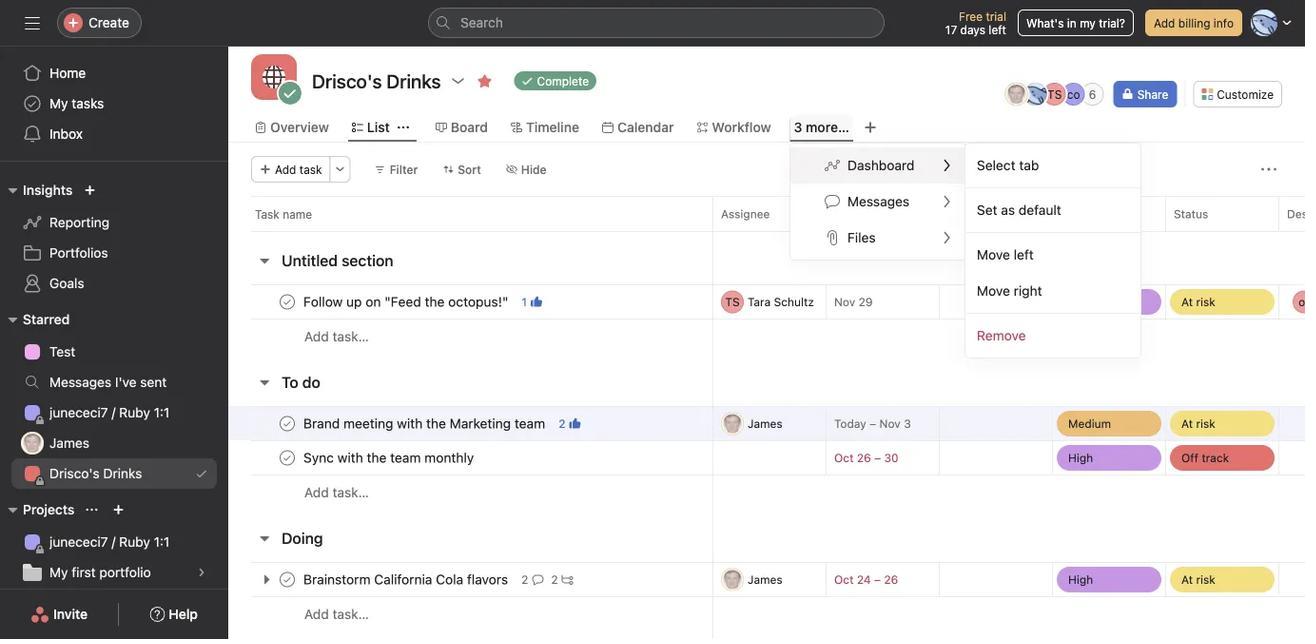 Task type: vqa. For each thing, say whether or not it's contained in the screenshot.
right KP
no



Task type: describe. For each thing, give the bounding box(es) containing it.
ja inside 'starred' element
[[26, 437, 39, 450]]

add task… for doing
[[305, 607, 369, 623]]

my first portfolio link
[[11, 558, 217, 588]]

home
[[49, 65, 86, 81]]

first
[[72, 565, 96, 581]]

add billing info
[[1155, 16, 1235, 30]]

remove from starred image
[[477, 73, 493, 89]]

ts inside "row"
[[726, 296, 740, 309]]

tab
[[1020, 158, 1040, 173]]

right
[[1014, 283, 1043, 299]]

workflow link
[[697, 117, 772, 138]]

trial
[[987, 10, 1007, 23]]

risk inside popup button
[[1197, 417, 1216, 431]]

2 comments image
[[532, 574, 544, 586]]

at risk button for doing
[[1167, 564, 1279, 597]]

share button
[[1114, 81, 1178, 108]]

oct for oct 24 – 26
[[835, 574, 854, 587]]

high for high popup button
[[1069, 452, 1094, 465]]

at for doing
[[1182, 574, 1194, 587]]

des
[[1288, 208, 1306, 221]]

– for oct 26
[[875, 452, 882, 465]]

1:1 for first junececi7 / ruby 1:1 link
[[154, 405, 170, 421]]

6
[[1090, 88, 1097, 101]]

add task… button for doing
[[305, 604, 369, 625]]

date
[[860, 208, 883, 221]]

24
[[857, 574, 872, 587]]

add inside header untitled section tree grid
[[305, 329, 329, 345]]

insights element
[[0, 173, 228, 303]]

at risk for doing
[[1182, 574, 1216, 587]]

board
[[451, 119, 488, 135]]

nov 29
[[835, 296, 873, 309]]

task… for doing
[[333, 607, 369, 623]]

globe image
[[263, 66, 286, 89]]

help button
[[137, 598, 210, 632]]

new project or portfolio image
[[113, 505, 124, 516]]

expand subtask list for the task brainstorm california cola flavors image
[[259, 573, 274, 588]]

schultz
[[774, 296, 815, 309]]

my first portfolio
[[49, 565, 151, 581]]

reporting link
[[11, 208, 217, 238]]

junececi7 for first junececi7 / ruby 1:1 link
[[49, 405, 108, 421]]

at risk for untitled section
[[1182, 296, 1216, 309]]

designer field for brainstorm california cola flavors cell
[[1279, 563, 1306, 598]]

ruby for first junececi7 / ruby 1:1 link
[[119, 405, 150, 421]]

row containing oct 26
[[228, 441, 1306, 476]]

off
[[1182, 452, 1199, 465]]

– for oct 24
[[875, 574, 881, 587]]

3 completed image from the top
[[276, 569, 299, 592]]

task
[[255, 208, 280, 221]]

junececi7 / ruby 1:1 inside projects "element"
[[49, 534, 170, 550]]

completed image for today
[[276, 413, 299, 435]]

filter button
[[366, 156, 427, 183]]

due
[[835, 208, 856, 221]]

high for high dropdown button
[[1069, 574, 1094, 587]]

untitled
[[282, 252, 338, 270]]

messages i've sent
[[49, 375, 167, 390]]

tara
[[748, 296, 771, 309]]

sync with the team monthly cell
[[228, 441, 714, 476]]

3 more…
[[794, 119, 850, 135]]

add task… row for untitled section
[[228, 319, 1306, 354]]

26 inside header to do tree grid
[[857, 452, 872, 465]]

workflow
[[712, 119, 772, 135]]

insights button
[[0, 179, 73, 202]]

29
[[859, 296, 873, 309]]

section
[[342, 252, 394, 270]]

dashboard
[[848, 158, 915, 173]]

billing
[[1179, 16, 1211, 30]]

1:1 for 1st junececi7 / ruby 1:1 link from the bottom of the page
[[154, 534, 170, 550]]

move left
[[978, 247, 1035, 263]]

3 inside 'dropdown button'
[[794, 119, 803, 135]]

my tasks
[[49, 96, 104, 111]]

oct 26 – 30
[[835, 452, 899, 465]]

add left the task
[[275, 163, 296, 176]]

move right
[[978, 283, 1043, 299]]

follow up on "feed the octopus!" cell
[[228, 285, 714, 320]]

add task button
[[251, 156, 331, 183]]

new image
[[84, 185, 96, 196]]

goals
[[49, 276, 84, 291]]

list link
[[352, 117, 390, 138]]

projects button
[[0, 499, 75, 522]]

sort button
[[434, 156, 490, 183]]

inbox
[[49, 126, 83, 142]]

set as default
[[978, 202, 1062, 218]]

customize
[[1218, 88, 1275, 101]]

1 junececi7 / ruby 1:1 link from the top
[[11, 398, 217, 428]]

oct for oct 26 – 30
[[835, 452, 854, 465]]

task… for untitled section
[[333, 329, 369, 345]]

header to do tree grid
[[228, 406, 1306, 510]]

select
[[978, 158, 1016, 173]]

track
[[1203, 452, 1230, 465]]

calendar link
[[603, 117, 674, 138]]

status
[[1175, 208, 1209, 221]]

untitled section button
[[282, 244, 394, 278]]

starred
[[23, 312, 70, 327]]

help
[[169, 607, 198, 623]]

30
[[885, 452, 899, 465]]

26 inside header doing tree grid
[[885, 574, 899, 587]]

collapse task list for this section image for header untitled section tree grid
[[257, 253, 272, 268]]

portfolios
[[49, 245, 108, 261]]

see details, my first portfolio image
[[196, 567, 208, 579]]

at risk button for untitled section
[[1167, 286, 1279, 319]]

at risk button
[[1167, 407, 1279, 441]]

task
[[300, 163, 322, 176]]

messages for messages i've sent
[[49, 375, 111, 390]]

move for move left
[[978, 247, 1011, 263]]

customize button
[[1194, 81, 1283, 108]]

completed checkbox for high
[[276, 447, 299, 470]]

dashboard menu item
[[791, 148, 966, 184]]

2 add task… row from the top
[[228, 475, 1306, 510]]

Brand meeting with the Marketing team text field
[[300, 415, 551, 434]]

Brainstorm California Cola flavors text field
[[300, 571, 514, 590]]

row containing task name
[[228, 196, 1306, 231]]

my for my first portfolio
[[49, 565, 68, 581]]

insights
[[23, 182, 73, 198]]

details image
[[690, 418, 702, 430]]

projects element
[[0, 493, 228, 623]]

create
[[89, 15, 129, 30]]

1 horizontal spatial ts
[[1048, 88, 1063, 101]]

row containing 1
[[228, 285, 1306, 320]]

remove
[[978, 328, 1027, 344]]

Sync with the team monthly text field
[[300, 449, 480, 468]]

default
[[1019, 202, 1062, 218]]

task… inside header to do tree grid
[[333, 485, 369, 501]]

due date
[[835, 208, 883, 221]]

drisco's drinks link
[[11, 459, 217, 489]]

estimated time
[[948, 208, 1028, 221]]

more…
[[806, 119, 850, 135]]

2 subtasks image
[[562, 574, 574, 586]]

2
[[559, 417, 566, 431]]

designer field for brand meeting with the marketing team cell
[[1279, 406, 1306, 442]]

at risk inside popup button
[[1182, 417, 1216, 431]]

0 vertical spatial ja
[[1011, 88, 1023, 101]]

global element
[[0, 47, 228, 161]]

doing button
[[282, 522, 323, 556]]

drisco's drinks
[[312, 69, 441, 92]]



Task type: locate. For each thing, give the bounding box(es) containing it.
1 junececi7 from the top
[[49, 405, 108, 421]]

at risk inside header untitled section tree grid
[[1182, 296, 1216, 309]]

/ inside projects "element"
[[112, 534, 116, 550]]

1:1
[[154, 405, 170, 421], [154, 534, 170, 550]]

/ down messages i've sent 'link'
[[112, 405, 116, 421]]

1 oct from the top
[[835, 452, 854, 465]]

2 vertical spatial –
[[875, 574, 881, 587]]

2 at risk from the top
[[1182, 417, 1216, 431]]

0 vertical spatial completed image
[[276, 413, 299, 435]]

2 vertical spatial at
[[1182, 574, 1194, 587]]

complete
[[537, 74, 589, 88]]

oct inside header to do tree grid
[[835, 452, 854, 465]]

0 vertical spatial collapse task list for this section image
[[257, 253, 272, 268]]

1 vertical spatial 1:1
[[154, 534, 170, 550]]

at inside header untitled section tree grid
[[1182, 296, 1194, 309]]

2 vertical spatial completed image
[[276, 569, 299, 592]]

i've
[[115, 375, 137, 390]]

reporting
[[49, 215, 110, 230]]

junececi7 inside projects "element"
[[49, 534, 108, 550]]

timeline
[[526, 119, 580, 135]]

1 / from the top
[[112, 405, 116, 421]]

2 risk from the top
[[1197, 417, 1216, 431]]

tara schultz
[[748, 296, 815, 309]]

hide sidebar image
[[25, 15, 40, 30]]

collapse task list for this section image for header to do tree grid at the bottom of the page
[[257, 375, 272, 390]]

info
[[1214, 16, 1235, 30]]

search
[[461, 15, 503, 30]]

/ inside 'starred' element
[[112, 405, 116, 421]]

0 vertical spatial add task… button
[[305, 326, 369, 347]]

completed image inside sync with the team monthly cell
[[276, 447, 299, 470]]

junececi7 / ruby 1:1 down messages i've sent
[[49, 405, 170, 421]]

task… inside header doing tree grid
[[333, 607, 369, 623]]

0 vertical spatial add task…
[[305, 329, 369, 345]]

oct down today
[[835, 452, 854, 465]]

nov inside header to do tree grid
[[880, 417, 901, 431]]

collapse task list for this section image left untitled in the left of the page
[[257, 253, 272, 268]]

move up move right
[[978, 247, 1011, 263]]

26
[[857, 452, 872, 465], [885, 574, 899, 587]]

1 ruby from the top
[[119, 405, 150, 421]]

3 risk from the top
[[1197, 574, 1216, 587]]

to do
[[282, 374, 321, 392]]

3 task… from the top
[[333, 607, 369, 623]]

as
[[1002, 202, 1016, 218]]

2 collapse task list for this section image from the top
[[257, 375, 272, 390]]

oct left 24
[[835, 574, 854, 587]]

0 vertical spatial nov
[[835, 296, 856, 309]]

messages down test
[[49, 375, 111, 390]]

0 vertical spatial james
[[748, 417, 783, 431]]

list
[[367, 119, 390, 135]]

high button
[[1054, 442, 1166, 475]]

add task… up do
[[305, 329, 369, 345]]

risk left designer field for brainstorm california cola flavors 'cell' at the right bottom of page
[[1197, 574, 1216, 587]]

0 horizontal spatial left
[[989, 23, 1007, 36]]

add task… down brainstorm california cola flavors text box
[[305, 607, 369, 623]]

drisco's drinks
[[49, 466, 142, 482]]

add task… inside header untitled section tree grid
[[305, 329, 369, 345]]

add task… inside header to do tree grid
[[305, 485, 369, 501]]

Completed checkbox
[[276, 413, 299, 435]]

risk down status
[[1197, 296, 1216, 309]]

trial?
[[1100, 16, 1126, 30]]

2 vertical spatial add task…
[[305, 607, 369, 623]]

1 vertical spatial completed checkbox
[[276, 447, 299, 470]]

Completed checkbox
[[276, 291, 299, 314], [276, 447, 299, 470], [276, 569, 299, 592]]

1 vertical spatial add task… button
[[305, 483, 369, 504]]

2 task… from the top
[[333, 485, 369, 501]]

ja right the details icon
[[727, 417, 739, 431]]

2 completed image from the top
[[276, 447, 299, 470]]

2 at risk button from the top
[[1167, 564, 1279, 597]]

/ up my first portfolio link
[[112, 534, 116, 550]]

calendar
[[618, 119, 674, 135]]

ts
[[1048, 88, 1063, 101], [726, 296, 740, 309]]

1 vertical spatial junececi7 / ruby 1:1
[[49, 534, 170, 550]]

nov
[[835, 296, 856, 309], [880, 417, 901, 431]]

add left billing
[[1155, 16, 1176, 30]]

completed checkbox inside 'brainstorm california cola flavors' cell
[[276, 569, 299, 592]]

messages down dashboard menu item
[[848, 194, 910, 209]]

– right today
[[870, 417, 877, 431]]

0 vertical spatial 26
[[857, 452, 872, 465]]

1 horizontal spatial left
[[1014, 247, 1035, 263]]

3 right today
[[904, 417, 912, 431]]

0 vertical spatial ts
[[1048, 88, 1063, 101]]

1 vertical spatial add task…
[[305, 485, 369, 501]]

my tasks link
[[11, 89, 217, 119]]

/
[[112, 405, 116, 421], [112, 534, 116, 550]]

3 inside "row"
[[904, 417, 912, 431]]

0 vertical spatial /
[[112, 405, 116, 421]]

ruby down i've
[[119, 405, 150, 421]]

my inside global element
[[49, 96, 68, 111]]

high
[[1069, 452, 1094, 465], [1069, 574, 1094, 587]]

risk up off track
[[1197, 417, 1216, 431]]

drinks
[[103, 466, 142, 482]]

add inside header to do tree grid
[[305, 485, 329, 501]]

move
[[978, 247, 1011, 263], [978, 283, 1011, 299]]

ja inside "row"
[[727, 417, 739, 431]]

risk for untitled section
[[1197, 296, 1216, 309]]

2 / from the top
[[112, 534, 116, 550]]

risk inside header untitled section tree grid
[[1197, 296, 1216, 309]]

add task… row up james button
[[228, 475, 1306, 510]]

3 completed checkbox from the top
[[276, 569, 299, 592]]

1 vertical spatial 3
[[904, 417, 912, 431]]

1 risk from the top
[[1197, 296, 1216, 309]]

1 vertical spatial ruby
[[119, 534, 150, 550]]

brainstorm california cola flavors cell
[[228, 563, 714, 598]]

– left 30
[[875, 452, 882, 465]]

add down doing
[[305, 607, 329, 623]]

risk inside header doing tree grid
[[1197, 574, 1216, 587]]

today
[[835, 417, 867, 431]]

starred button
[[0, 308, 70, 331]]

show options image
[[451, 73, 466, 89]]

add task… button for untitled section
[[305, 326, 369, 347]]

0 vertical spatial task…
[[333, 329, 369, 345]]

add task… button down brainstorm california cola flavors text box
[[305, 604, 369, 625]]

at
[[1182, 296, 1194, 309], [1182, 417, 1194, 431], [1182, 574, 1194, 587]]

completed image right expand subtask list for the task brainstorm california cola flavors image
[[276, 569, 299, 592]]

0 vertical spatial oct
[[835, 452, 854, 465]]

2 oct from the top
[[835, 574, 854, 587]]

2 junececi7 / ruby 1:1 from the top
[[49, 534, 170, 550]]

– inside header doing tree grid
[[875, 574, 881, 587]]

move left right
[[978, 283, 1011, 299]]

collapse task list for this section image left to
[[257, 375, 272, 390]]

search button
[[428, 8, 885, 38]]

1 at from the top
[[1182, 296, 1194, 309]]

my left first
[[49, 565, 68, 581]]

1 vertical spatial messages
[[49, 375, 111, 390]]

1:1 up my first portfolio link
[[154, 534, 170, 550]]

medium
[[1069, 417, 1112, 431]]

0 vertical spatial –
[[870, 417, 877, 431]]

add up do
[[305, 329, 329, 345]]

3 more… button
[[794, 117, 850, 138]]

2 vertical spatial at risk
[[1182, 574, 1216, 587]]

0 vertical spatial ruby
[[119, 405, 150, 421]]

junececi7 inside 'starred' element
[[49, 405, 108, 421]]

0 horizontal spatial more actions image
[[335, 164, 346, 175]]

oct 24 – 26
[[835, 574, 899, 587]]

0 horizontal spatial 3
[[794, 119, 803, 135]]

files
[[848, 230, 876, 246]]

/ for 1st junececi7 / ruby 1:1 link from the bottom of the page
[[112, 534, 116, 550]]

1 vertical spatial /
[[112, 534, 116, 550]]

1 horizontal spatial 26
[[885, 574, 899, 587]]

0 horizontal spatial ts
[[726, 296, 740, 309]]

1 horizontal spatial ja
[[727, 417, 739, 431]]

untitled section
[[282, 252, 394, 270]]

nov left 29
[[835, 296, 856, 309]]

1 add task… row from the top
[[228, 319, 1306, 354]]

name
[[283, 208, 312, 221]]

1 junececi7 / ruby 1:1 from the top
[[49, 405, 170, 421]]

sort
[[458, 163, 481, 176]]

0 horizontal spatial 26
[[857, 452, 872, 465]]

ts left tara
[[726, 296, 740, 309]]

0 vertical spatial move
[[978, 247, 1011, 263]]

collapse task list for this section image
[[257, 253, 272, 268], [257, 375, 272, 390]]

messages i've sent link
[[11, 367, 217, 398]]

add task… row down james button
[[228, 597, 1306, 632]]

search list box
[[428, 8, 885, 38]]

my left tasks on the top of page
[[49, 96, 68, 111]]

james inside header to do tree grid
[[748, 417, 783, 431]]

at risk button
[[1167, 286, 1279, 319], [1167, 564, 1279, 597]]

1 vertical spatial 26
[[885, 574, 899, 587]]

task… down sync with the team monthly text field
[[333, 485, 369, 501]]

3 at from the top
[[1182, 574, 1194, 587]]

0 vertical spatial junececi7 / ruby 1:1 link
[[11, 398, 217, 428]]

doing
[[282, 530, 323, 548]]

projects
[[23, 502, 75, 518]]

risk for doing
[[1197, 574, 1216, 587]]

0 vertical spatial completed checkbox
[[276, 291, 299, 314]]

1 collapse task list for this section image from the top
[[257, 253, 272, 268]]

james inside james button
[[748, 574, 783, 587]]

1 horizontal spatial more actions image
[[1262, 162, 1277, 177]]

tasks
[[72, 96, 104, 111]]

junececi7 / ruby 1:1 link down messages i've sent
[[11, 398, 217, 428]]

add inside header doing tree grid
[[305, 607, 329, 623]]

junececi7 / ruby 1:1 link up 'portfolio'
[[11, 527, 217, 558]]

0 vertical spatial left
[[989, 23, 1007, 36]]

1 task… from the top
[[333, 329, 369, 345]]

at right high dropdown button
[[1182, 574, 1194, 587]]

completed checkbox right expand subtask list for the task brainstorm california cola flavors image
[[276, 569, 299, 592]]

completed image
[[276, 291, 299, 314]]

header doing tree grid
[[228, 563, 1306, 632]]

0 vertical spatial 3
[[794, 119, 803, 135]]

junececi7 / ruby 1:1 inside 'starred' element
[[49, 405, 170, 421]]

1 vertical spatial completed image
[[276, 447, 299, 470]]

0 vertical spatial at
[[1182, 296, 1194, 309]]

row containing 2
[[228, 406, 1306, 442]]

add task… button up doing button
[[305, 483, 369, 504]]

add task
[[275, 163, 322, 176]]

1 vertical spatial junececi7 / ruby 1:1 link
[[11, 527, 217, 558]]

my for my tasks
[[49, 96, 68, 111]]

more actions image right the task
[[335, 164, 346, 175]]

nov inside header untitled section tree grid
[[835, 296, 856, 309]]

completed image for oct 26
[[276, 447, 299, 470]]

0 vertical spatial at risk button
[[1167, 286, 1279, 319]]

26 left 30
[[857, 452, 872, 465]]

header untitled section tree grid
[[228, 285, 1306, 354]]

to do button
[[282, 366, 321, 400]]

hide button
[[498, 156, 556, 183]]

1 vertical spatial –
[[875, 452, 882, 465]]

high inside dropdown button
[[1069, 574, 1094, 587]]

sent
[[140, 375, 167, 390]]

2 vertical spatial task…
[[333, 607, 369, 623]]

add task… inside header doing tree grid
[[305, 607, 369, 623]]

at for untitled section
[[1182, 296, 1194, 309]]

2 add task… button from the top
[[305, 483, 369, 504]]

1 vertical spatial oct
[[835, 574, 854, 587]]

1 vertical spatial risk
[[1197, 417, 1216, 431]]

1 high from the top
[[1069, 452, 1094, 465]]

add tab image
[[863, 120, 878, 135]]

completed checkbox for at risk
[[276, 291, 299, 314]]

2 move from the top
[[978, 283, 1011, 299]]

junececi7 for 1st junececi7 / ruby 1:1 link from the bottom of the page
[[49, 534, 108, 550]]

17
[[946, 23, 958, 36]]

at down status
[[1182, 296, 1194, 309]]

nov up 30
[[880, 417, 901, 431]]

at risk down status
[[1182, 296, 1216, 309]]

ts right ra
[[1048, 88, 1063, 101]]

at inside header doing tree grid
[[1182, 574, 1194, 587]]

2 my from the top
[[49, 565, 68, 581]]

1 vertical spatial at
[[1182, 417, 1194, 431]]

1 at risk from the top
[[1182, 296, 1216, 309]]

ruby for 1st junececi7 / ruby 1:1 link from the bottom of the page
[[119, 534, 150, 550]]

add up doing button
[[305, 485, 329, 501]]

0 horizontal spatial ja
[[26, 437, 39, 450]]

– right 24
[[875, 574, 881, 587]]

1 vertical spatial junececi7
[[49, 534, 108, 550]]

1 vertical spatial ts
[[726, 296, 740, 309]]

2 vertical spatial risk
[[1197, 574, 1216, 587]]

at risk inside header doing tree grid
[[1182, 574, 1216, 587]]

0 vertical spatial risk
[[1197, 296, 1216, 309]]

2 ruby from the top
[[119, 534, 150, 550]]

create button
[[57, 8, 142, 38]]

2 vertical spatial completed checkbox
[[276, 569, 299, 592]]

what's in my trial? button
[[1018, 10, 1135, 36]]

1 completed checkbox from the top
[[276, 291, 299, 314]]

messages inside 'link'
[[49, 375, 111, 390]]

ruby inside projects "element"
[[119, 534, 150, 550]]

messages for messages
[[848, 194, 910, 209]]

1 my from the top
[[49, 96, 68, 111]]

completed checkbox down untitled in the left of the page
[[276, 291, 299, 314]]

portfolio
[[99, 565, 151, 581]]

risk
[[1197, 296, 1216, 309], [1197, 417, 1216, 431], [1197, 574, 1216, 587]]

0 vertical spatial at risk
[[1182, 296, 1216, 309]]

2 high from the top
[[1069, 574, 1094, 587]]

at risk up off track
[[1182, 417, 1216, 431]]

0 vertical spatial messages
[[848, 194, 910, 209]]

medium button
[[1054, 407, 1166, 441]]

at up off
[[1182, 417, 1194, 431]]

1 vertical spatial at risk
[[1182, 417, 1216, 431]]

completed checkbox down completed checkbox
[[276, 447, 299, 470]]

0 horizontal spatial messages
[[49, 375, 111, 390]]

2 vertical spatial ja
[[26, 437, 39, 450]]

3 at risk from the top
[[1182, 574, 1216, 587]]

2 add task… from the top
[[305, 485, 369, 501]]

starred element
[[0, 303, 228, 493]]

left up right
[[1014, 247, 1035, 263]]

invite button
[[18, 598, 100, 632]]

add task… row
[[228, 319, 1306, 354], [228, 475, 1306, 510], [228, 597, 1306, 632]]

designer field for sync with the team monthly cell
[[1279, 441, 1306, 476]]

completed image down to
[[276, 413, 299, 435]]

test link
[[11, 337, 217, 367]]

at inside popup button
[[1182, 417, 1194, 431]]

2 completed checkbox from the top
[[276, 447, 299, 470]]

high button
[[1054, 564, 1166, 597]]

invite
[[53, 607, 88, 623]]

set
[[978, 202, 998, 218]]

add task… row down tara
[[228, 319, 1306, 354]]

left inside the free trial 17 days left
[[989, 23, 1007, 36]]

1 horizontal spatial nov
[[880, 417, 901, 431]]

2 at from the top
[[1182, 417, 1194, 431]]

add task… row for doing
[[228, 597, 1306, 632]]

1 vertical spatial at risk button
[[1167, 564, 1279, 597]]

today – nov 3
[[835, 417, 912, 431]]

task… inside header untitled section tree grid
[[333, 329, 369, 345]]

1:1 down sent
[[154, 405, 170, 421]]

1 button
[[518, 293, 546, 312]]

messages
[[848, 194, 910, 209], [49, 375, 111, 390]]

junececi7 / ruby 1:1
[[49, 405, 170, 421], [49, 534, 170, 550]]

1 vertical spatial james
[[49, 435, 89, 451]]

ja up projects 'dropdown button'
[[26, 437, 39, 450]]

1 vertical spatial move
[[978, 283, 1011, 299]]

my inside projects "element"
[[49, 565, 68, 581]]

0 vertical spatial add task… row
[[228, 319, 1306, 354]]

/ for first junececi7 / ruby 1:1 link
[[112, 405, 116, 421]]

2 vertical spatial add task… button
[[305, 604, 369, 625]]

collapse task list for this section image
[[257, 531, 272, 546]]

more actions image
[[1262, 162, 1277, 177], [335, 164, 346, 175]]

1 move from the top
[[978, 247, 1011, 263]]

1 at risk button from the top
[[1167, 286, 1279, 319]]

add task… button inside header untitled section tree grid
[[305, 326, 369, 347]]

completed image down completed checkbox
[[276, 447, 299, 470]]

1 vertical spatial nov
[[880, 417, 901, 431]]

1 horizontal spatial messages
[[848, 194, 910, 209]]

Follow up on "Feed the octopus!" text field
[[300, 293, 514, 312]]

ja left ra
[[1011, 88, 1023, 101]]

task… down follow up on "feed the octopus!" text field
[[333, 329, 369, 345]]

add billing info button
[[1146, 10, 1243, 36]]

1:1 inside projects "element"
[[154, 534, 170, 550]]

2 vertical spatial add task… row
[[228, 597, 1306, 632]]

2 1:1 from the top
[[154, 534, 170, 550]]

goals link
[[11, 268, 217, 299]]

row containing james
[[228, 563, 1306, 598]]

left right days
[[989, 23, 1007, 36]]

ruby up 'portfolio'
[[119, 534, 150, 550]]

more actions image down customize
[[1262, 162, 1277, 177]]

completed checkbox inside sync with the team monthly cell
[[276, 447, 299, 470]]

1 vertical spatial collapse task list for this section image
[[257, 375, 272, 390]]

add task… button inside header to do tree grid
[[305, 483, 369, 504]]

1 add task… from the top
[[305, 329, 369, 345]]

completed image
[[276, 413, 299, 435], [276, 447, 299, 470], [276, 569, 299, 592]]

1:1 inside 'starred' element
[[154, 405, 170, 421]]

add task… for untitled section
[[305, 329, 369, 345]]

1 vertical spatial high
[[1069, 574, 1094, 587]]

row
[[228, 196, 1306, 231], [251, 230, 1306, 232], [228, 285, 1306, 320], [228, 406, 1306, 442], [228, 441, 1306, 476], [228, 563, 1306, 598]]

2 vertical spatial james
[[748, 574, 783, 587]]

26 right 24
[[885, 574, 899, 587]]

1 completed image from the top
[[276, 413, 299, 435]]

1 vertical spatial my
[[49, 565, 68, 581]]

1 add task… button from the top
[[305, 326, 369, 347]]

3 add task… from the top
[[305, 607, 369, 623]]

priority
[[1061, 208, 1100, 221]]

1 horizontal spatial 3
[[904, 417, 912, 431]]

0 horizontal spatial nov
[[835, 296, 856, 309]]

my
[[1081, 16, 1096, 30]]

complete button
[[506, 68, 605, 94]]

1 vertical spatial task…
[[333, 485, 369, 501]]

move for move right
[[978, 283, 1011, 299]]

assignee
[[722, 208, 770, 221]]

add task… button inside header doing tree grid
[[305, 604, 369, 625]]

ruby inside 'starred' element
[[119, 405, 150, 421]]

1 vertical spatial add task… row
[[228, 475, 1306, 510]]

show options image
[[1139, 208, 1151, 220]]

add task… button up do
[[305, 326, 369, 347]]

3 left more…
[[794, 119, 803, 135]]

add task… up doing button
[[305, 485, 369, 501]]

2 button
[[555, 415, 585, 434]]

free
[[960, 10, 983, 23]]

1 vertical spatial left
[[1014, 247, 1035, 263]]

2 horizontal spatial ja
[[1011, 88, 1023, 101]]

3 add task… button from the top
[[305, 604, 369, 625]]

select tab
[[978, 158, 1040, 173]]

oct inside header doing tree grid
[[835, 574, 854, 587]]

board link
[[436, 117, 488, 138]]

0 vertical spatial my
[[49, 96, 68, 111]]

2 junececi7 from the top
[[49, 534, 108, 550]]

at risk button inside header untitled section tree grid
[[1167, 286, 1279, 319]]

0 vertical spatial junececi7 / ruby 1:1
[[49, 405, 170, 421]]

completed checkbox inside follow up on "feed the octopus!" cell
[[276, 291, 299, 314]]

0 vertical spatial junececi7
[[49, 405, 108, 421]]

task… down brainstorm california cola flavors text box
[[333, 607, 369, 623]]

1 1:1 from the top
[[154, 405, 170, 421]]

show options, current sort, top image
[[86, 505, 97, 516]]

3 add task… row from the top
[[228, 597, 1306, 632]]

brand meeting with the marketing team cell
[[228, 406, 714, 442]]

1 vertical spatial ja
[[727, 417, 739, 431]]

0 vertical spatial high
[[1069, 452, 1094, 465]]

0 vertical spatial 1:1
[[154, 405, 170, 421]]

what's in my trial?
[[1027, 16, 1126, 30]]

task…
[[333, 329, 369, 345], [333, 485, 369, 501], [333, 607, 369, 623]]

2 junececi7 / ruby 1:1 link from the top
[[11, 527, 217, 558]]

in
[[1068, 16, 1077, 30]]

at risk right high dropdown button
[[1182, 574, 1216, 587]]

tab actions image
[[398, 122, 409, 133]]

overview
[[270, 119, 329, 135]]

junececi7 / ruby 1:1 up my first portfolio link
[[49, 534, 170, 550]]

junececi7 down messages i've sent
[[49, 405, 108, 421]]

junececi7 up first
[[49, 534, 108, 550]]

high inside popup button
[[1069, 452, 1094, 465]]

add task… button
[[305, 326, 369, 347], [305, 483, 369, 504], [305, 604, 369, 625]]

james inside 'starred' element
[[49, 435, 89, 451]]



